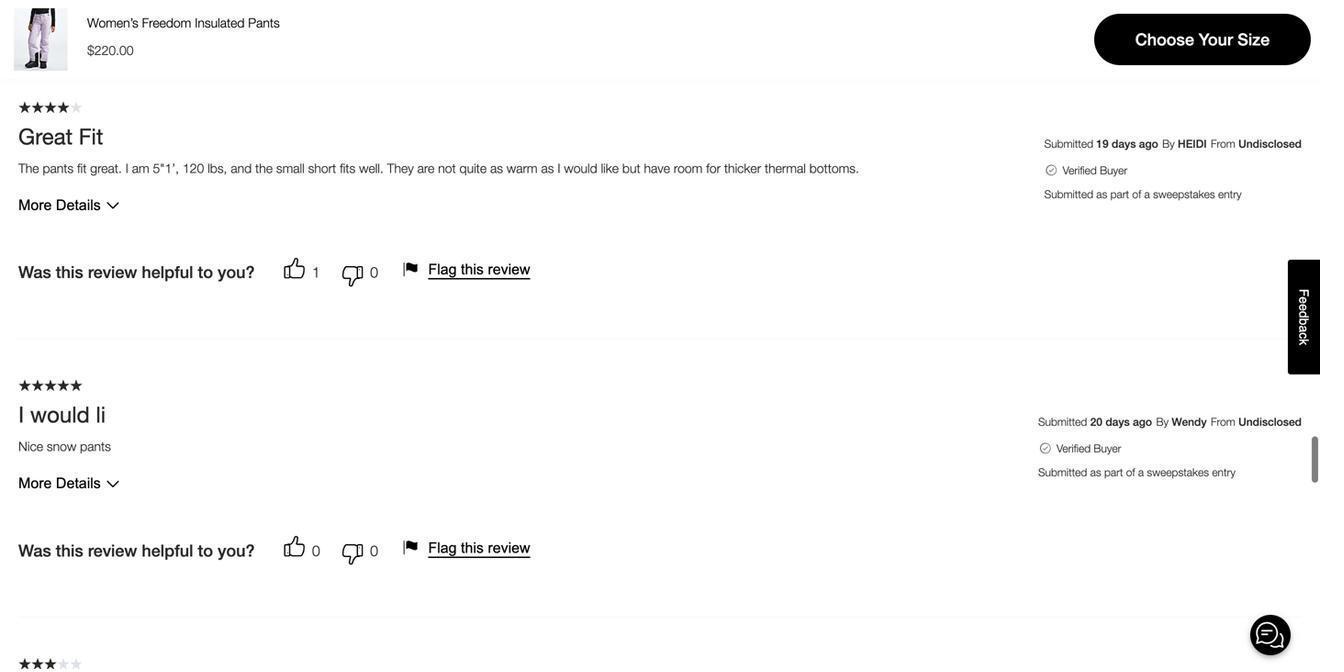 Task type: vqa. For each thing, say whether or not it's contained in the screenshot.
first the helpful from the bottom of the page
yes



Task type: locate. For each thing, give the bounding box(es) containing it.
0 vertical spatial to
[[198, 263, 213, 282]]

and
[[231, 161, 252, 176]]

was
[[18, 263, 51, 282], [18, 541, 51, 560]]

by left heidi
[[1162, 137, 1175, 150]]

insulated
[[195, 15, 245, 30]]

thicker
[[724, 161, 761, 176]]

0 vertical spatial submitted as part of a sweepstakes entry
[[1044, 188, 1242, 201]]

submitted as part of a sweepstakes entry down "submitted 20 days ago by wendy from undisclosed"
[[1038, 466, 1235, 479]]

1 vertical spatial would
[[30, 401, 90, 427]]

more details button for fit
[[18, 193, 125, 217]]

a
[[1144, 188, 1150, 201], [1297, 325, 1311, 333], [1138, 466, 1144, 479]]

1 flag this review button from the top
[[400, 258, 538, 280]]

0 vertical spatial pants
[[43, 161, 74, 176]]

entry down the submitted 19 days ago by heidi from undisclosed
[[1218, 188, 1242, 201]]

more details
[[18, 197, 101, 213], [18, 475, 101, 492]]

more for great
[[18, 197, 52, 213]]

part down the submitted 19 days ago by heidi from undisclosed
[[1110, 188, 1129, 201]]

1 vertical spatial by
[[1156, 416, 1169, 428]]

1 vertical spatial flag this review button
[[400, 537, 538, 559]]

1 more from the top
[[18, 197, 52, 213]]

would up snow at the bottom of the page
[[30, 401, 90, 427]]

0 vertical spatial you?
[[218, 263, 255, 282]]

days right 20
[[1106, 416, 1130, 428]]

you? for great fit
[[218, 263, 255, 282]]

1 vertical spatial verified
[[1057, 442, 1091, 455]]

1 vertical spatial ago
[[1133, 416, 1152, 428]]

submitted as part of a sweepstakes entry for i would li
[[1038, 466, 1235, 479]]

details down the fit
[[56, 197, 101, 213]]

verified buyer down 19 in the top of the page
[[1063, 164, 1127, 177]]

sweepstakes for i would li
[[1147, 466, 1209, 479]]

undisclosed
[[1238, 137, 1302, 150], [1238, 416, 1302, 428]]

well.
[[359, 161, 384, 176]]

verified buyer for great fit
[[1063, 164, 1127, 177]]

sweepstakes
[[1153, 188, 1215, 201], [1147, 466, 1209, 479]]

1 you? from the top
[[218, 263, 255, 282]]

0 vertical spatial flag this review button
[[400, 258, 538, 280]]

1 flag this review from the top
[[428, 261, 530, 278]]

ago right 20
[[1133, 416, 1152, 428]]

days for great fit
[[1112, 137, 1136, 150]]

0 for i would li
[[370, 542, 378, 559]]

a inside f e e d b a c k button
[[1297, 325, 1311, 333]]

1 undisclosed from the top
[[1238, 137, 1302, 150]]

details
[[56, 197, 101, 213], [56, 475, 101, 492]]

was for i
[[18, 541, 51, 560]]

undisclosed for i would li
[[1238, 416, 1302, 428]]

0 vertical spatial helpful
[[142, 263, 193, 282]]

ago
[[1139, 137, 1158, 150], [1133, 416, 1152, 428]]

you? for i would li
[[218, 541, 255, 560]]

2 details from the top
[[56, 475, 101, 492]]

buyer
[[1100, 164, 1127, 177], [1094, 442, 1121, 455]]

0 vertical spatial entry
[[1218, 188, 1242, 201]]

1 from from the top
[[1211, 137, 1235, 150]]

1 vertical spatial was
[[18, 541, 51, 560]]

1 vertical spatial sweepstakes
[[1147, 466, 1209, 479]]

would left 'like'
[[564, 161, 597, 176]]

2 to from the top
[[198, 541, 213, 560]]

by
[[1162, 137, 1175, 150], [1156, 416, 1169, 428]]

120
[[183, 161, 204, 176]]

0 vertical spatial undisclosed
[[1238, 137, 1302, 150]]

by left wendy
[[1156, 416, 1169, 428]]

0 vertical spatial more
[[18, 197, 52, 213]]

are
[[417, 161, 434, 176]]

1 vertical spatial flag this review
[[428, 540, 530, 556]]

li
[[96, 401, 106, 427]]

from right wendy
[[1211, 416, 1235, 428]]

5"1',
[[153, 161, 179, 176]]

submitted as part of a sweepstakes entry
[[1044, 188, 1242, 201], [1038, 466, 1235, 479]]

as down 19 in the top of the page
[[1096, 188, 1107, 201]]

2 helpful from the top
[[142, 541, 193, 560]]

short
[[308, 161, 336, 176]]

0 vertical spatial by
[[1162, 137, 1175, 150]]

pants left the fit
[[43, 161, 74, 176]]

the pants fit great.  i am 5"1', 120 lbs, and the small short fits well.  they are not quite as warm as i would like but have room for thicker thermal bottoms.
[[18, 161, 859, 176]]

1 vertical spatial helpful
[[142, 541, 193, 560]]

bottoms.
[[809, 161, 859, 176]]

1 vertical spatial pants
[[80, 439, 111, 454]]

1 vertical spatial buyer
[[1094, 442, 1121, 455]]

a down "submitted 20 days ago by wendy from undisclosed"
[[1138, 466, 1144, 479]]

1 vertical spatial from
[[1211, 416, 1235, 428]]

1 flag from the top
[[428, 261, 457, 278]]

more details down the fit
[[18, 197, 101, 213]]

2 undisclosed from the top
[[1238, 416, 1302, 428]]

buyer down 20
[[1094, 442, 1121, 455]]

as down 20
[[1090, 466, 1101, 479]]

0 horizontal spatial pants
[[43, 161, 74, 176]]

0 vertical spatial buyer
[[1100, 164, 1127, 177]]

1 vertical spatial of
[[1126, 466, 1135, 479]]

1 to from the top
[[198, 263, 213, 282]]

a for great fit
[[1144, 188, 1150, 201]]

1
[[312, 264, 320, 281]]

i would li
[[18, 401, 106, 427]]

days right 19 in the top of the page
[[1112, 137, 1136, 150]]

0 vertical spatial of
[[1132, 188, 1141, 201]]

1 more details button from the top
[[18, 193, 125, 217]]

lbs,
[[208, 161, 227, 176]]

flag this review for i would li
[[428, 540, 530, 556]]

k
[[1297, 339, 1311, 345]]

0 vertical spatial verified buyer
[[1063, 164, 1127, 177]]

flag
[[428, 261, 457, 278], [428, 540, 457, 556]]

you?
[[218, 263, 255, 282], [218, 541, 255, 560]]

details down nice snow pants
[[56, 475, 101, 492]]

quite
[[459, 161, 487, 176]]

undisclosed right wendy
[[1238, 416, 1302, 428]]

helpful for i would li
[[142, 541, 193, 560]]

more details button down nice snow pants
[[18, 472, 125, 496]]

of for i would li
[[1126, 466, 1135, 479]]

1 was this review helpful to you? from the top
[[18, 263, 255, 282]]

2 was from the top
[[18, 541, 51, 560]]

sweepstakes down "submitted 20 days ago by wendy from undisclosed"
[[1147, 466, 1209, 479]]

0
[[370, 264, 378, 281], [312, 542, 320, 559], [370, 542, 378, 559]]

of down the submitted 19 days ago by heidi from undisclosed
[[1132, 188, 1141, 201]]

0 vertical spatial more details button
[[18, 193, 125, 217]]

a down the submitted 19 days ago by heidi from undisclosed
[[1144, 188, 1150, 201]]

fits
[[340, 161, 355, 176]]

was this review helpful to you?
[[18, 263, 255, 282], [18, 541, 255, 560]]

from for i would li
[[1211, 416, 1235, 428]]

your
[[1199, 30, 1233, 49]]

part for great fit
[[1110, 188, 1129, 201]]

this
[[461, 261, 484, 278], [56, 263, 83, 282], [461, 540, 484, 556], [56, 541, 83, 560]]

room
[[674, 161, 703, 176]]

f e e d b a c k button
[[1288, 260, 1320, 375]]

submitted
[[1044, 137, 1093, 150], [1044, 188, 1093, 201], [1038, 416, 1087, 428], [1038, 466, 1087, 479]]

more
[[18, 197, 52, 213], [18, 475, 52, 492]]

the
[[255, 161, 273, 176]]

helpful
[[142, 263, 193, 282], [142, 541, 193, 560]]

1 vertical spatial you?
[[218, 541, 255, 560]]

verified buyer down 20
[[1057, 442, 1121, 455]]

helpful for great fit
[[142, 263, 193, 282]]

part
[[1110, 188, 1129, 201], [1104, 466, 1123, 479]]

1 vertical spatial to
[[198, 541, 213, 560]]

more details button for would
[[18, 472, 125, 496]]

was this review helpful to you? for great fit
[[18, 263, 255, 282]]

0 vertical spatial was this review helpful to you?
[[18, 263, 255, 282]]

verified
[[1063, 164, 1097, 177], [1057, 442, 1091, 455]]

part down "submitted 20 days ago by wendy from undisclosed"
[[1104, 466, 1123, 479]]

2 flag from the top
[[428, 540, 457, 556]]

0 vertical spatial part
[[1110, 188, 1129, 201]]

0 vertical spatial more details
[[18, 197, 101, 213]]

entry for great fit
[[1218, 188, 1242, 201]]

1 helpful from the top
[[142, 263, 193, 282]]

from right heidi
[[1211, 137, 1235, 150]]

0 vertical spatial verified
[[1063, 164, 1097, 177]]

for
[[706, 161, 721, 176]]

as right warm
[[541, 161, 554, 176]]

i right warm
[[558, 161, 560, 176]]

as
[[490, 161, 503, 176], [541, 161, 554, 176], [1096, 188, 1107, 201], [1090, 466, 1101, 479]]

review
[[488, 261, 530, 278], [88, 263, 137, 282], [488, 540, 530, 556], [88, 541, 137, 560]]

days
[[1112, 137, 1136, 150], [1106, 416, 1130, 428]]

2 flag this review button from the top
[[400, 537, 538, 559]]

2 you? from the top
[[218, 541, 255, 560]]

undisclosed right heidi
[[1238, 137, 1302, 150]]

e up d
[[1297, 297, 1311, 304]]

2 was this review helpful to you? from the top
[[18, 541, 255, 560]]

more details down snow at the bottom of the page
[[18, 475, 101, 492]]

1 vertical spatial more details button
[[18, 472, 125, 496]]

1 vertical spatial flag
[[428, 540, 457, 556]]

size
[[1238, 30, 1270, 49]]

0 vertical spatial from
[[1211, 137, 1235, 150]]

to
[[198, 263, 213, 282], [198, 541, 213, 560]]

was this review helpful to you? for i would li
[[18, 541, 255, 560]]

entry down "submitted 20 days ago by wendy from undisclosed"
[[1212, 466, 1235, 479]]

0 vertical spatial would
[[564, 161, 597, 176]]

0 vertical spatial sweepstakes
[[1153, 188, 1215, 201]]

i left am
[[125, 161, 128, 176]]

1 vertical spatial details
[[56, 475, 101, 492]]

0 vertical spatial flag
[[428, 261, 457, 278]]

2 more details button from the top
[[18, 472, 125, 496]]

flag this review
[[428, 261, 530, 278], [428, 540, 530, 556]]

0 for great fit
[[370, 264, 378, 281]]

1 vertical spatial a
[[1297, 325, 1311, 333]]

of for great fit
[[1132, 188, 1141, 201]]

undisclosed for great fit
[[1238, 137, 1302, 150]]

1 vertical spatial part
[[1104, 466, 1123, 479]]

2 e from the top
[[1297, 304, 1311, 311]]

entry
[[1218, 188, 1242, 201], [1212, 466, 1235, 479]]

buyer down 19 in the top of the page
[[1100, 164, 1127, 177]]

more down the the
[[18, 197, 52, 213]]

from
[[1211, 137, 1235, 150], [1211, 416, 1235, 428]]

0 vertical spatial a
[[1144, 188, 1150, 201]]

ago left heidi
[[1139, 137, 1158, 150]]

more down the nice
[[18, 475, 52, 492]]

wendy
[[1172, 416, 1207, 428]]

pants
[[43, 161, 74, 176], [80, 439, 111, 454]]

am
[[132, 161, 149, 176]]

1 vertical spatial more
[[18, 475, 52, 492]]

1 button
[[284, 254, 327, 291]]

would
[[564, 161, 597, 176], [30, 401, 90, 427]]

verified for great fit
[[1063, 164, 1097, 177]]

https://images.thenorthface.com/is/image/thenorthface/nf0a5acy_pmi_hero?$color swatch$ image
[[9, 8, 72, 71]]

verified down 19 in the top of the page
[[1063, 164, 1097, 177]]

to for great fit
[[198, 263, 213, 282]]

submitted as part of a sweepstakes entry down the submitted 19 days ago by heidi from undisclosed
[[1044, 188, 1242, 201]]

0 vertical spatial days
[[1112, 137, 1136, 150]]

e
[[1297, 297, 1311, 304], [1297, 304, 1311, 311]]

1 vertical spatial more details
[[18, 475, 101, 492]]

a up k
[[1297, 325, 1311, 333]]

0 button
[[327, 254, 386, 291], [284, 532, 327, 569], [327, 532, 386, 569]]

2 from from the top
[[1211, 416, 1235, 428]]

1 vertical spatial was this review helpful to you?
[[18, 541, 255, 560]]

i
[[125, 161, 128, 176], [558, 161, 560, 176], [18, 401, 24, 427]]

of
[[1132, 188, 1141, 201], [1126, 466, 1135, 479]]

more details button
[[18, 193, 125, 217], [18, 472, 125, 496]]

0 vertical spatial ago
[[1139, 137, 1158, 150]]

1 vertical spatial verified buyer
[[1057, 442, 1121, 455]]

i up the nice
[[18, 401, 24, 427]]

2 flag this review from the top
[[428, 540, 530, 556]]

1 vertical spatial undisclosed
[[1238, 416, 1302, 428]]

0 vertical spatial details
[[56, 197, 101, 213]]

verified buyer
[[1063, 164, 1127, 177], [1057, 442, 1121, 455]]

pants down li
[[80, 439, 111, 454]]

1 was from the top
[[18, 263, 51, 282]]

verified down 20
[[1057, 442, 1091, 455]]

verified for i would li
[[1057, 442, 1091, 455]]

e up b on the right
[[1297, 304, 1311, 311]]

women's
[[87, 15, 138, 30]]

by for great fit
[[1162, 137, 1175, 150]]

of down "submitted 20 days ago by wendy from undisclosed"
[[1126, 466, 1135, 479]]

more details button down the fit
[[18, 193, 125, 217]]

2 more from the top
[[18, 475, 52, 492]]

have
[[644, 161, 670, 176]]

0 horizontal spatial i
[[18, 401, 24, 427]]

1 vertical spatial entry
[[1212, 466, 1235, 479]]

1 vertical spatial submitted as part of a sweepstakes entry
[[1038, 466, 1235, 479]]

sweepstakes down heidi
[[1153, 188, 1215, 201]]

1 details from the top
[[56, 197, 101, 213]]

0 vertical spatial flag this review
[[428, 261, 530, 278]]

1 vertical spatial days
[[1106, 416, 1130, 428]]

2 vertical spatial a
[[1138, 466, 1144, 479]]

2 more details from the top
[[18, 475, 101, 492]]

20
[[1090, 416, 1102, 428]]

flag this review button
[[400, 258, 538, 280], [400, 537, 538, 559]]

0 vertical spatial was
[[18, 263, 51, 282]]

1 more details from the top
[[18, 197, 101, 213]]



Task type: describe. For each thing, give the bounding box(es) containing it.
1 e from the top
[[1297, 297, 1311, 304]]

f
[[1297, 289, 1311, 297]]

ago for i would li
[[1133, 416, 1152, 428]]

by for i would li
[[1156, 416, 1169, 428]]

submitted 20 days ago by wendy from undisclosed
[[1038, 416, 1302, 428]]

fit
[[79, 123, 103, 149]]

$220.00
[[87, 43, 134, 58]]

great fit
[[18, 123, 103, 149]]

2 horizontal spatial i
[[558, 161, 560, 176]]

flag for i would li
[[428, 540, 457, 556]]

submitted as part of a sweepstakes entry for great fit
[[1044, 188, 1242, 201]]

fit
[[77, 161, 87, 176]]

c
[[1297, 333, 1311, 339]]

not
[[438, 161, 456, 176]]

ago for great fit
[[1139, 137, 1158, 150]]

d
[[1297, 311, 1311, 318]]

0 button for great fit
[[327, 254, 386, 291]]

part for i would li
[[1104, 466, 1123, 479]]

thermal
[[765, 161, 806, 176]]

more details for fit
[[18, 197, 101, 213]]

flag for great fit
[[428, 261, 457, 278]]

flag this review for great fit
[[428, 261, 530, 278]]

warm
[[507, 161, 538, 176]]

19
[[1096, 137, 1109, 150]]

buyer for great fit
[[1100, 164, 1127, 177]]

pants
[[248, 15, 280, 30]]

details for would
[[56, 475, 101, 492]]

to for i would li
[[198, 541, 213, 560]]

flag this review button for great fit
[[400, 258, 538, 280]]

1 horizontal spatial would
[[564, 161, 597, 176]]

sweepstakes for great fit
[[1153, 188, 1215, 201]]

small
[[276, 161, 304, 176]]

1 horizontal spatial i
[[125, 161, 128, 176]]

1 horizontal spatial pants
[[80, 439, 111, 454]]

submitted 19 days ago by heidi from undisclosed
[[1044, 137, 1302, 150]]

heidi
[[1178, 137, 1207, 150]]

details for fit
[[56, 197, 101, 213]]

snow
[[47, 439, 76, 454]]

flag this review button for i would li
[[400, 537, 538, 559]]

was for great
[[18, 263, 51, 282]]

freedom
[[142, 15, 191, 30]]

from for great fit
[[1211, 137, 1235, 150]]

b
[[1297, 318, 1311, 325]]

nice snow pants
[[18, 439, 111, 454]]

days for i would li
[[1106, 416, 1130, 428]]

choose your size
[[1135, 30, 1270, 49]]

more for i
[[18, 475, 52, 492]]

but
[[622, 161, 640, 176]]

buyer for i would li
[[1094, 442, 1121, 455]]

nice
[[18, 439, 43, 454]]

more details for would
[[18, 475, 101, 492]]

like
[[601, 161, 619, 176]]

entry for i would li
[[1212, 466, 1235, 479]]

verified buyer for i would li
[[1057, 442, 1121, 455]]

a for i would li
[[1138, 466, 1144, 479]]

0 horizontal spatial would
[[30, 401, 90, 427]]

great.
[[90, 161, 122, 176]]

choose your size button
[[1094, 14, 1311, 65]]

great
[[18, 123, 73, 149]]

0 button for i would li
[[327, 532, 386, 569]]

f e e d b a c k
[[1297, 289, 1311, 345]]

women's freedom insulated pants
[[87, 15, 280, 30]]

choose
[[1135, 30, 1194, 49]]

they
[[387, 161, 414, 176]]

the
[[18, 161, 39, 176]]

as right quite
[[490, 161, 503, 176]]



